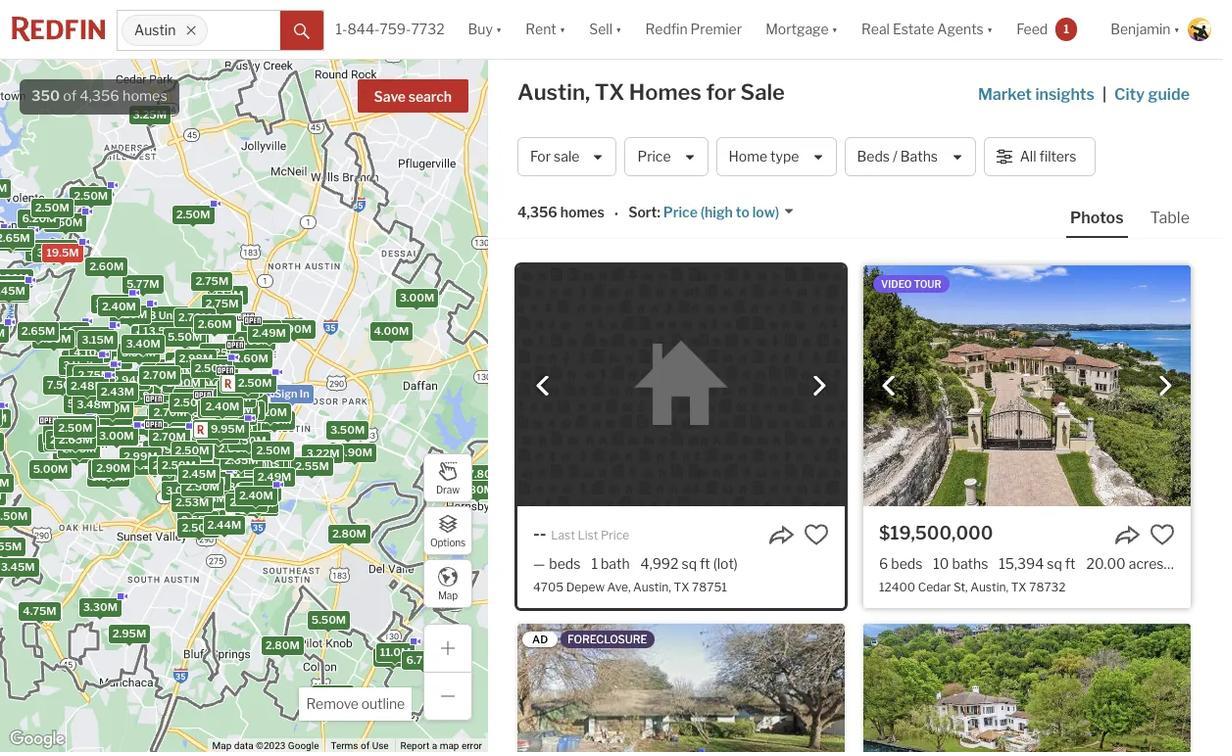 Task type: vqa. For each thing, say whether or not it's contained in the screenshot.
ON
no



Task type: locate. For each thing, give the bounding box(es) containing it.
4.00m
[[374, 324, 409, 338], [101, 425, 136, 438], [249, 461, 284, 475], [201, 471, 236, 485], [176, 483, 211, 497]]

4.20m down 2.98m
[[174, 368, 209, 382]]

1 horizontal spatial ft
[[1065, 556, 1076, 572]]

1 horizontal spatial 2.48m
[[221, 381, 255, 395]]

3.20m up 8.25m
[[158, 385, 192, 399]]

beds for — beds
[[549, 556, 581, 572]]

in
[[300, 387, 309, 401]]

beds / baths
[[857, 148, 938, 165]]

2.65m
[[0, 230, 30, 244], [21, 323, 55, 337], [238, 334, 272, 347], [226, 379, 260, 392], [59, 432, 93, 446], [224, 454, 258, 467]]

0 vertical spatial 12.0m
[[180, 315, 212, 329]]

photos button
[[1066, 208, 1146, 238]]

6 ▾ from the left
[[1174, 21, 1180, 38]]

3.99m down 3.95m
[[91, 470, 125, 484]]

1 horizontal spatial beds
[[891, 556, 923, 572]]

favorite button image
[[1150, 522, 1175, 548]]

3 up 3.23m
[[225, 450, 232, 464]]

map region
[[0, 0, 517, 753]]

2.85m up 9.95m
[[207, 404, 241, 418]]

5.50m up 7 units
[[251, 456, 286, 470]]

real estate agents ▾ link
[[861, 0, 993, 59]]

20.00 acres (lot)
[[1086, 556, 1191, 572]]

2.48m down the 4.44m
[[71, 378, 105, 392]]

7.48m up 7.70m
[[197, 360, 231, 374]]

2.45m down 7
[[230, 495, 263, 509]]

tx for 4705
[[674, 580, 689, 595]]

0 horizontal spatial map
[[212, 741, 232, 752]]

3.65m up 3.95m
[[65, 424, 100, 437]]

ad region
[[517, 624, 845, 753]]

0 vertical spatial price
[[637, 148, 671, 165]]

report a map error
[[400, 741, 482, 752]]

home type
[[729, 148, 799, 165]]

all
[[1020, 148, 1036, 165]]

0 vertical spatial 2.55m
[[220, 402, 253, 416]]

0 horizontal spatial 2.53m
[[175, 496, 209, 510]]

3.15m up sign
[[245, 322, 278, 336]]

beds
[[549, 556, 581, 572], [891, 556, 923, 572]]

1 vertical spatial 7.00m
[[170, 443, 204, 457]]

2 beds from the left
[[891, 556, 923, 572]]

0 vertical spatial 5.90m
[[133, 389, 168, 402]]

None search field
[[208, 11, 280, 50]]

1 vertical spatial 3.20m
[[197, 402, 231, 416]]

price up ':' in the right of the page
[[637, 148, 671, 165]]

2.90m up 16.8m at the bottom left of the page
[[167, 376, 201, 390]]

2 up 7
[[243, 456, 250, 470]]

2.55m down 4.49m
[[181, 513, 215, 527]]

1 vertical spatial 3.65m
[[65, 424, 100, 437]]

1 vertical spatial price
[[663, 204, 698, 221]]

7.20m
[[114, 307, 147, 321]]

3 ▾ from the left
[[615, 21, 622, 38]]

4.95m down 7.75m
[[185, 477, 219, 491]]

homes
[[123, 87, 167, 105], [560, 204, 604, 221]]

0 horizontal spatial (lot)
[[713, 556, 738, 572]]

2.55m up 9.95m
[[220, 402, 253, 416]]

2.48m up 3.42m
[[221, 381, 255, 395]]

price right ':' in the right of the page
[[663, 204, 698, 221]]

1 horizontal spatial homes
[[560, 204, 604, 221]]

5.25m up 9.95m
[[225, 404, 259, 418]]

7.50m
[[47, 378, 81, 392]]

2.60m up '5.43m'
[[234, 351, 268, 365]]

4.44m
[[70, 360, 105, 374]]

sale
[[740, 79, 785, 105]]

baths
[[952, 556, 988, 572]]

1 vertical spatial 3.99m
[[91, 470, 125, 484]]

0 vertical spatial of
[[63, 87, 77, 105]]

photo of 4705 depew ave, austin, tx 78751 image
[[517, 266, 845, 507]]

homes inside 4,356 homes •
[[560, 204, 604, 221]]

0 vertical spatial homes
[[123, 87, 167, 105]]

1 ft from the left
[[700, 556, 710, 572]]

1 vertical spatial 5.30m
[[187, 463, 221, 477]]

▾ right rent
[[559, 21, 566, 38]]

2.80m up 3.75m
[[182, 405, 216, 419]]

1 beds from the left
[[549, 556, 581, 572]]

1 horizontal spatial 4.99m
[[210, 439, 245, 453]]

depew
[[566, 580, 605, 595]]

0 horizontal spatial 4.80m
[[69, 363, 104, 376]]

0 vertical spatial 3.99m
[[147, 443, 182, 456]]

0 horizontal spatial homes
[[123, 87, 167, 105]]

user photo image
[[1188, 18, 1211, 41]]

4.40m up 4.10m
[[51, 324, 85, 337]]

5.77m
[[126, 277, 159, 290]]

0 horizontal spatial 3.40m
[[126, 337, 160, 351]]

1 horizontal spatial 3.65m
[[170, 363, 204, 377]]

terms
[[331, 741, 358, 752]]

real estate agents ▾
[[861, 21, 993, 38]]

2.45m up 4.49m
[[182, 467, 216, 481]]

2.80m up remove outline button
[[265, 638, 300, 652]]

price for price (high to low)
[[663, 204, 698, 221]]

1 left bath
[[591, 556, 598, 572]]

4,356 down for on the left
[[517, 204, 557, 221]]

of left use
[[361, 741, 370, 752]]

7.90m
[[0, 271, 29, 285]]

0 horizontal spatial 2.99m
[[124, 449, 158, 463]]

1 horizontal spatial 4.80m
[[186, 480, 221, 494]]

tx down 15,394
[[1011, 580, 1027, 595]]

2 vertical spatial 6.00m
[[239, 499, 274, 513]]

6.00m down 7 units
[[239, 499, 274, 513]]

0 vertical spatial 3.40m
[[126, 337, 160, 351]]

▾
[[496, 21, 502, 38], [559, 21, 566, 38], [615, 21, 622, 38], [832, 21, 838, 38], [987, 21, 993, 38], [1174, 21, 1180, 38]]

0 horizontal spatial 5.50m
[[168, 330, 202, 343]]

1 for 1 bath
[[591, 556, 598, 572]]

1 horizontal spatial 4,356
[[517, 204, 557, 221]]

3.30m
[[146, 365, 181, 379], [71, 366, 105, 380], [202, 410, 237, 424], [83, 600, 118, 614]]

1 vertical spatial 5.90m
[[95, 407, 130, 421]]

2 down 2.78m
[[234, 457, 241, 471]]

save search
[[374, 88, 452, 105]]

favorite button checkbox
[[804, 522, 829, 548]]

2.90m left 7
[[206, 470, 240, 484]]

submit search image
[[294, 23, 309, 39]]

last list price
[[551, 528, 629, 543]]

▾ right the mortgage
[[832, 21, 838, 38]]

1
[[1063, 21, 1069, 36], [591, 556, 598, 572]]

0 horizontal spatial 4.99m
[[50, 423, 85, 437]]

3.40m
[[126, 337, 160, 351], [194, 469, 229, 483]]

0 vertical spatial 5.50m
[[168, 330, 202, 343]]

3.25m down 3.63m
[[175, 487, 209, 501]]

5.30m down 7.75m
[[187, 463, 221, 477]]

6
[[879, 556, 888, 572]]

4.40m up 9.50m at the bottom of the page
[[66, 352, 100, 366]]

▾ for mortgage ▾
[[832, 21, 838, 38]]

last
[[551, 528, 575, 543]]

(lot) up 78751
[[713, 556, 738, 572]]

2.90m up 3.80m
[[202, 387, 236, 401]]

10
[[933, 556, 949, 572]]

3.20m up 3.75m
[[197, 402, 231, 416]]

6.20m
[[22, 211, 56, 224]]

2.75m up 2.98m
[[205, 296, 239, 310]]

price right list
[[601, 528, 629, 543]]

4.80m up 9.50m at the bottom of the page
[[69, 363, 104, 376]]

1 horizontal spatial (lot)
[[1167, 556, 1191, 572]]

1 horizontal spatial tx
[[674, 580, 689, 595]]

2.60m down 3.13m
[[198, 317, 232, 331]]

0 vertical spatial 10.00m
[[88, 353, 129, 366]]

3.65m up 3.39m
[[170, 363, 204, 377]]

10.00m down 2.68m
[[57, 446, 97, 460]]

0 horizontal spatial austin,
[[517, 79, 590, 105]]

1 horizontal spatial 3.40m
[[194, 469, 229, 483]]

4.25m
[[213, 431, 247, 444], [333, 445, 367, 458], [179, 477, 213, 491]]

3.48m
[[77, 397, 111, 411]]

2.60m up the 3.28m
[[90, 259, 124, 273]]

rent ▾
[[526, 21, 566, 38]]

sq right 4,992
[[682, 556, 697, 572]]

home
[[729, 148, 767, 165]]

4.20m up 9.50m at the bottom of the page
[[63, 360, 97, 374]]

3.10m up 2.44m
[[213, 493, 245, 506]]

0 vertical spatial 2.45m
[[202, 401, 236, 415]]

3.25m
[[133, 107, 167, 121], [204, 345, 238, 359], [169, 367, 202, 380], [175, 487, 209, 501]]

4.99m down 9.95m
[[210, 439, 245, 453]]

$19,500,000
[[879, 523, 993, 544]]

2.53m
[[225, 376, 259, 390], [175, 496, 209, 510]]

sort
[[628, 204, 657, 221]]

3 up 7.50m
[[63, 358, 70, 372]]

5.90m down 6.75m
[[95, 407, 130, 421]]

2 sq from the left
[[1047, 556, 1062, 572]]

7.00m up 3.39m
[[159, 361, 193, 375]]

1 vertical spatial of
[[361, 741, 370, 752]]

7
[[242, 472, 248, 486]]

6.00m down 16.8m at the bottom left of the page
[[153, 408, 188, 421]]

next button image
[[1155, 377, 1175, 396]]

4 ▾ from the left
[[832, 21, 838, 38]]

0 horizontal spatial ft
[[700, 556, 710, 572]]

0 vertical spatial 2.53m
[[225, 376, 259, 390]]

6.00m up 3.42m
[[205, 382, 240, 396]]

5.90m down 2.94m
[[133, 389, 168, 402]]

2.53m down 3.63m
[[175, 496, 209, 510]]

10.00m down 3.85m
[[88, 353, 129, 366]]

photos
[[1070, 209, 1124, 227]]

3.99m down 3.63m
[[181, 486, 216, 500]]

0 horizontal spatial 2.48m
[[71, 378, 105, 392]]

2.65m left 3.85m
[[21, 323, 55, 337]]

2 ▾ from the left
[[559, 21, 566, 38]]

austin, tx homes for sale
[[517, 79, 785, 105]]

map for map data ©2023 google
[[212, 741, 232, 752]]

1 horizontal spatial 1
[[1063, 21, 1069, 36]]

0 vertical spatial 5.30m
[[187, 441, 221, 454]]

previous button image
[[533, 377, 553, 396]]

price inside 'button'
[[663, 204, 698, 221]]

1 horizontal spatial 5.90m
[[133, 389, 168, 402]]

2 horizontal spatial austin,
[[970, 580, 1008, 595]]

2 units up 3.71m
[[230, 479, 266, 492]]

2 5.30m from the top
[[187, 463, 221, 477]]

cedar
[[918, 580, 951, 595]]

4.20m down '7.40m'
[[179, 376, 214, 390]]

1 right "feed"
[[1063, 21, 1069, 36]]

2.90m
[[167, 376, 201, 390], [202, 387, 236, 401], [153, 458, 187, 471], [96, 461, 130, 475], [206, 470, 240, 484]]

0 horizontal spatial sq
[[682, 556, 697, 572]]

0 horizontal spatial beds
[[549, 556, 581, 572]]

▾ right buy
[[496, 21, 502, 38]]

to
[[736, 204, 750, 221]]

3.10m down 9.99m
[[185, 396, 217, 409]]

2.85m up 5.95m
[[196, 316, 230, 330]]

buy ▾
[[468, 21, 502, 38]]

3.25m up 9.99m
[[169, 367, 202, 380]]

1 vertical spatial homes
[[560, 204, 604, 221]]

0 vertical spatial map
[[438, 589, 458, 601]]

1 horizontal spatial sq
[[1047, 556, 1062, 572]]

1-
[[336, 21, 347, 38]]

1 vertical spatial 1
[[591, 556, 598, 572]]

sign
[[274, 387, 297, 401]]

6.25m
[[168, 330, 202, 343]]

2.40m
[[102, 300, 136, 314], [205, 400, 240, 413], [239, 488, 273, 502]]

/
[[893, 148, 897, 165]]

5.30m down 3.75m
[[187, 441, 221, 454]]

5.25m down 4.10m
[[65, 359, 99, 373]]

12400 cedar st, austin, tx 78732
[[879, 580, 1066, 595]]

0 horizontal spatial 1
[[591, 556, 598, 572]]

price inside button
[[637, 148, 671, 165]]

3.40m down 7.20m
[[126, 337, 160, 351]]

1 ▾ from the left
[[496, 21, 502, 38]]

0 vertical spatial 7.00m
[[159, 361, 193, 375]]

2.50m
[[74, 188, 108, 202], [36, 200, 70, 214], [35, 201, 69, 215], [176, 207, 210, 221], [195, 361, 229, 375], [238, 376, 272, 390], [225, 380, 259, 394], [178, 390, 212, 404], [217, 390, 251, 404], [174, 396, 208, 410], [197, 419, 232, 433], [58, 421, 92, 435], [201, 426, 235, 440], [232, 433, 266, 447], [218, 442, 252, 455], [256, 443, 290, 457], [175, 443, 209, 457], [162, 458, 196, 472], [185, 480, 220, 494], [182, 521, 216, 535]]

7.48m down 5.95m
[[187, 348, 221, 362]]

1 for 1
[[1063, 21, 1069, 36]]

map
[[438, 589, 458, 601], [212, 741, 232, 752]]

map inside button
[[438, 589, 458, 601]]

home type button
[[716, 137, 836, 176]]

1 horizontal spatial map
[[438, 589, 458, 601]]

2.45m
[[202, 401, 236, 415], [182, 467, 216, 481], [230, 495, 263, 509]]

5.30m
[[187, 441, 221, 454], [187, 463, 221, 477]]

0 horizontal spatial 3.20m
[[158, 385, 192, 399]]

tx left "homes"
[[595, 79, 624, 105]]

0 vertical spatial 1
[[1063, 21, 1069, 36]]

map
[[440, 741, 459, 752]]

2 vertical spatial 2.40m
[[239, 488, 273, 502]]

2.80m
[[182, 405, 216, 419], [219, 479, 253, 493], [332, 527, 366, 540], [265, 638, 300, 652]]

4,356 right 350
[[80, 87, 119, 105]]

-
[[533, 523, 540, 544], [540, 523, 547, 544]]

5.50m
[[168, 330, 202, 343], [251, 456, 286, 470], [311, 613, 346, 626]]

5 ▾ from the left
[[987, 21, 993, 38]]

1 vertical spatial 4,356
[[517, 204, 557, 221]]

4.20m down sign
[[253, 405, 287, 419]]

0 vertical spatial 4,356
[[80, 87, 119, 105]]

13.9m
[[377, 650, 409, 664]]

austin, for 12400
[[970, 580, 1008, 595]]

1 horizontal spatial of
[[361, 741, 370, 752]]

buy ▾ button
[[456, 0, 514, 59]]

austin, down 4,992
[[633, 580, 671, 595]]

2 horizontal spatial tx
[[1011, 580, 1027, 595]]

7.00m
[[159, 361, 193, 375], [170, 443, 204, 457]]

1 sq from the left
[[682, 556, 697, 572]]

6.70m
[[406, 653, 440, 666]]

0 horizontal spatial of
[[63, 87, 77, 105]]

map down options
[[438, 589, 458, 601]]

4.60m
[[167, 442, 202, 456]]

7.75m
[[186, 444, 219, 458]]

ave,
[[607, 580, 631, 595]]

2 ft from the left
[[1065, 556, 1076, 572]]

3.71m
[[243, 496, 274, 510]]

1 vertical spatial 3.40m
[[194, 469, 229, 483]]

report a map error link
[[400, 741, 482, 752]]

12.5m
[[138, 458, 170, 472]]

austin, right "st,"
[[970, 580, 1008, 595]]

7.00m up 3.63m
[[170, 443, 204, 457]]

350 of 4,356 homes
[[31, 87, 167, 105]]

filters
[[1039, 148, 1076, 165]]

6.00m
[[205, 382, 240, 396], [153, 408, 188, 421], [239, 499, 274, 513]]

beds right 6
[[891, 556, 923, 572]]

1 vertical spatial 5.50m
[[251, 456, 286, 470]]

0 vertical spatial 2.85m
[[196, 316, 230, 330]]

20.00
[[1086, 556, 1126, 572]]

2 horizontal spatial 5.50m
[[311, 613, 346, 626]]

sell ▾ button
[[589, 0, 622, 59]]

0 horizontal spatial 5.25m
[[65, 359, 99, 373]]

(lot) right the acres
[[1167, 556, 1191, 572]]



Task type: describe. For each thing, give the bounding box(es) containing it.
3.70m
[[92, 462, 126, 476]]

photo of 12400 cedar st, austin, tx 78732 image
[[863, 266, 1191, 507]]

1 vertical spatial 4.40m
[[66, 352, 100, 366]]

3.42m
[[202, 401, 236, 414]]

350
[[31, 87, 60, 105]]

3.15m up 9.25m on the left top of the page
[[82, 332, 114, 346]]

remove austin image
[[185, 25, 197, 36]]

12400
[[879, 580, 915, 595]]

4,356 homes •
[[517, 204, 619, 222]]

remove
[[306, 696, 359, 712]]

0 horizontal spatial tx
[[595, 79, 624, 105]]

2 - from the left
[[540, 523, 547, 544]]

remove outline button
[[299, 688, 412, 721]]

2.88m
[[183, 397, 217, 411]]

2 vertical spatial 3.99m
[[181, 486, 216, 500]]

1 horizontal spatial 5.50m
[[251, 456, 286, 470]]

0 vertical spatial 6.00m
[[205, 382, 240, 396]]

mortgage ▾ button
[[754, 0, 850, 59]]

2.70m down 8.25m
[[152, 430, 186, 443]]

3.25m down 350 of 4,356 homes
[[133, 107, 167, 121]]

3.13m
[[211, 287, 244, 301]]

3.80m
[[196, 402, 231, 416]]

market insights link
[[978, 64, 1095, 107]]

2 units down 9.95m
[[214, 438, 250, 451]]

3.39m
[[176, 378, 210, 392]]

0 vertical spatial 4.95m
[[156, 436, 191, 450]]

beds for 6 beds
[[891, 556, 923, 572]]

table button
[[1146, 208, 1194, 236]]

2.75m up 16.3m
[[195, 274, 229, 288]]

1 - from the left
[[533, 523, 540, 544]]

0 vertical spatial 4.40m
[[51, 324, 85, 337]]

3.10m up 2.68m
[[59, 418, 92, 432]]

2.65m down 3.13m
[[238, 334, 272, 347]]

draw button
[[423, 454, 472, 503]]

1 (lot) from the left
[[713, 556, 738, 572]]

premier
[[691, 21, 742, 38]]

redfin premier button
[[634, 0, 754, 59]]

1 vertical spatial 2.40m
[[205, 400, 240, 413]]

▾ for buy ▾
[[496, 21, 502, 38]]

1-844-759-7732 link
[[336, 21, 444, 38]]

2.94m
[[112, 373, 146, 387]]

2.65m up '5.43m'
[[226, 379, 260, 392]]

options button
[[423, 507, 472, 556]]

price button
[[625, 137, 708, 176]]

1 vertical spatial 4.99m
[[210, 439, 245, 453]]

st,
[[954, 580, 968, 595]]

low)
[[752, 204, 779, 221]]

1 horizontal spatial 3.20m
[[197, 402, 231, 416]]

1 vertical spatial 2.45m
[[182, 467, 216, 481]]

7 units
[[242, 472, 278, 486]]

▾ for sell ▾
[[615, 21, 622, 38]]

2.70m up 5.88m
[[153, 405, 187, 419]]

0 vertical spatial 2.49m
[[252, 326, 286, 340]]

4.20m up 3.75m
[[198, 407, 232, 421]]

9.50m
[[61, 377, 96, 391]]

3.23m
[[200, 468, 234, 482]]

1 horizontal spatial 2.99m
[[188, 482, 222, 495]]

agents
[[937, 21, 984, 38]]

2.43m
[[101, 384, 134, 398]]

2 left 7
[[230, 479, 236, 492]]

real estate agents ▾ button
[[850, 0, 1005, 59]]

12.8m
[[50, 325, 82, 339]]

7.40m
[[185, 357, 219, 371]]

78732
[[1029, 580, 1066, 595]]

1 horizontal spatial 2.55m
[[220, 402, 253, 416]]

report
[[400, 741, 430, 752]]

©2023
[[256, 741, 286, 752]]

1 horizontal spatial 2.53m
[[225, 376, 259, 390]]

1 5.30m from the top
[[187, 441, 221, 454]]

2.78m
[[224, 443, 257, 457]]

tx for 12400
[[1011, 580, 1027, 595]]

1 vertical spatial 4.95m
[[185, 477, 219, 491]]

2.90m down 3.95m
[[96, 461, 130, 475]]

beds / baths button
[[844, 137, 976, 176]]

ft for 4,992 sq ft (lot)
[[700, 556, 710, 572]]

0 horizontal spatial 3.65m
[[65, 424, 100, 437]]

1 vertical spatial 10.00m
[[57, 446, 97, 460]]

real
[[861, 21, 890, 38]]

2.68m
[[50, 432, 84, 446]]

8.25m
[[150, 412, 184, 425]]

price for price
[[637, 148, 671, 165]]

2 down 9.95m
[[214, 438, 221, 451]]

photo of 4009 rivercrest dr, austin, tx 78746 image
[[863, 624, 1191, 753]]

3.25m down 5.95m
[[204, 345, 238, 359]]

11.0m
[[380, 645, 411, 659]]

2.75m down '5.43m'
[[220, 408, 253, 422]]

buy
[[468, 21, 493, 38]]

redfin
[[645, 21, 688, 38]]

19.5m
[[46, 245, 79, 259]]

favorite button image
[[804, 522, 829, 548]]

mortgage ▾ button
[[766, 0, 838, 59]]

2 (lot) from the left
[[1167, 556, 1191, 572]]

▾ for benjamin ▾
[[1174, 21, 1180, 38]]

0 vertical spatial 3.20m
[[158, 385, 192, 399]]

3.15m up 3.95m
[[54, 421, 86, 435]]

2 units up 7
[[234, 457, 270, 471]]

3.10m down 3.33m at the left of the page
[[198, 477, 231, 490]]

2 down 3.39m
[[178, 393, 185, 406]]

insights
[[1035, 85, 1095, 104]]

2 vertical spatial price
[[601, 528, 629, 543]]

terms of use link
[[331, 741, 389, 752]]

1 vertical spatial 6.00m
[[153, 408, 188, 421]]

1 vertical spatial 2.49m
[[257, 470, 291, 484]]

2 units down 3.39m
[[178, 393, 214, 406]]

of for terms
[[361, 741, 370, 752]]

2.80m down 3.22m
[[332, 527, 366, 540]]

type
[[770, 148, 799, 165]]

of for 350
[[63, 87, 77, 105]]

ft for 15,394 sq ft
[[1065, 556, 1076, 572]]

0 vertical spatial 7.80m
[[468, 467, 502, 481]]

2.65m down 3.48m
[[59, 432, 93, 446]]

city guide link
[[1114, 83, 1194, 107]]

austin, for 4705
[[633, 580, 671, 595]]

1 vertical spatial 12.0m
[[173, 433, 205, 447]]

2.75m down 9.25m on the left top of the page
[[78, 368, 111, 382]]

4705
[[533, 580, 564, 595]]

map for map
[[438, 589, 458, 601]]

save search button
[[357, 79, 468, 113]]

8.50m
[[49, 328, 84, 341]]

— beds
[[533, 556, 581, 572]]

0 vertical spatial 2.40m
[[102, 300, 136, 314]]

3.75m
[[195, 426, 229, 440]]

4.49m
[[176, 486, 210, 500]]

2 horizontal spatial 2.55m
[[295, 459, 329, 473]]

1 vertical spatial 2.85m
[[207, 404, 241, 418]]

city
[[1114, 85, 1145, 104]]

0 vertical spatial 3.65m
[[170, 363, 204, 377]]

3.63m
[[181, 470, 215, 484]]

15.0m
[[135, 328, 168, 341]]

favorite button checkbox
[[1150, 522, 1175, 548]]

2.75m up 4.35m
[[214, 413, 247, 427]]

0 horizontal spatial 2.55m
[[181, 513, 215, 527]]

1 vertical spatial 4.80m
[[186, 480, 221, 494]]

:
[[657, 204, 660, 221]]

map data ©2023 google
[[212, 741, 319, 752]]

previous button image
[[879, 377, 899, 396]]

acres
[[1129, 556, 1164, 572]]

3 up 13.5m
[[149, 308, 156, 322]]

4,992 sq ft (lot)
[[641, 556, 738, 572]]

3.15m down 3.33m at the left of the page
[[223, 484, 255, 498]]

use
[[372, 741, 389, 752]]

2.70m up 16.8m at the bottom left of the page
[[143, 368, 176, 381]]

1 horizontal spatial 5.25m
[[225, 404, 259, 418]]

3.15m up 16.8m at the bottom left of the page
[[160, 370, 192, 384]]

price (high to low)
[[663, 204, 779, 221]]

2 vertical spatial 5.50m
[[311, 613, 346, 626]]

2.90m down 4.60m
[[153, 458, 187, 471]]

16.8m
[[153, 392, 186, 405]]

2.65m down 6.20m
[[0, 230, 30, 244]]

2.44m
[[207, 518, 241, 531]]

▾ for rent ▾
[[559, 21, 566, 38]]

2.70m down 3.13m
[[231, 337, 265, 351]]

1 vertical spatial 7.80m
[[460, 483, 494, 497]]

buy ▾ button
[[468, 0, 502, 59]]

all filters
[[1020, 148, 1076, 165]]

844-
[[347, 21, 380, 38]]

0 horizontal spatial 4,356
[[80, 87, 119, 105]]

sq for 15,394
[[1047, 556, 1062, 572]]

2.70m up 7.75m
[[196, 426, 230, 440]]

2.70m up 16.3m
[[178, 310, 212, 323]]

save
[[374, 88, 406, 105]]

0 vertical spatial 2.99m
[[124, 449, 158, 463]]

data
[[234, 741, 253, 752]]

a
[[432, 741, 437, 752]]

1 bath
[[591, 556, 630, 572]]

2.70m up 8.25m
[[157, 397, 190, 411]]

sign in
[[274, 387, 309, 401]]

1 vertical spatial 2.53m
[[175, 496, 209, 510]]

options
[[430, 537, 466, 548]]

beds
[[857, 148, 890, 165]]

2.65m up 7
[[224, 454, 258, 467]]

2.60m up 3.33m at the left of the page
[[216, 440, 250, 454]]

5.88m
[[173, 432, 208, 446]]

3.85m
[[75, 329, 110, 343]]

estate
[[893, 21, 934, 38]]

2.98m
[[179, 351, 213, 365]]

—
[[533, 556, 545, 572]]

next button image
[[809, 377, 829, 396]]

78751
[[692, 580, 727, 595]]

for
[[530, 148, 551, 165]]

4.10m
[[74, 345, 107, 359]]

2 vertical spatial 2.45m
[[230, 495, 263, 509]]

2 units up 7 units
[[243, 456, 280, 470]]

0 vertical spatial 4.99m
[[50, 423, 85, 437]]

4705 depew ave, austin, tx 78751
[[533, 580, 727, 595]]

google image
[[5, 727, 70, 753]]

0 horizontal spatial 5.90m
[[95, 407, 130, 421]]

sq for 4,992
[[682, 556, 697, 572]]

2.80m down 3.33m at the left of the page
[[219, 479, 253, 493]]

3.28m
[[95, 296, 129, 310]]

3 down 4.19m
[[231, 456, 238, 470]]

2.60m down 3.33m at the left of the page
[[243, 485, 277, 498]]

4,356 inside 4,356 homes •
[[517, 204, 557, 221]]

google
[[288, 741, 319, 752]]

sort :
[[628, 204, 660, 221]]



